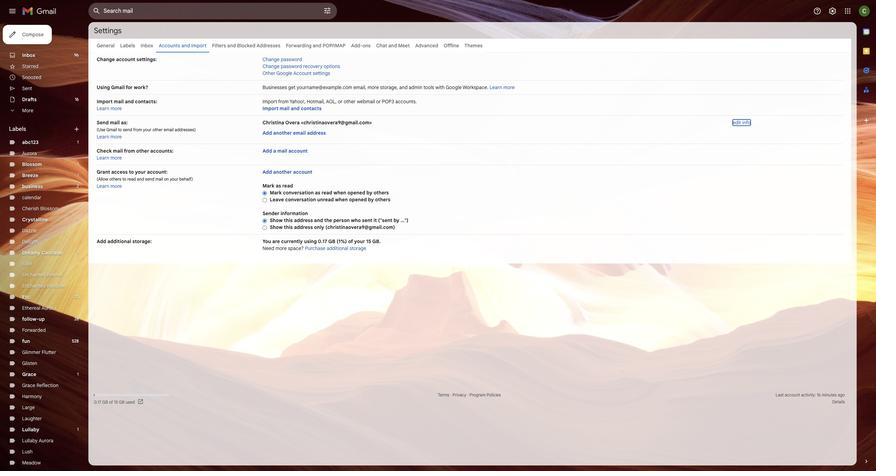 Task type: vqa. For each thing, say whether or not it's contained in the screenshot.
Jun
no



Task type: describe. For each thing, give the bounding box(es) containing it.
christina overa <christinaovera9@gmail.com>
[[263, 120, 372, 126]]

mail inside grant access to your account: (allow others to read and send mail on your behalf) learn more
[[155, 176, 163, 182]]

account inside last account activity: 16 minutes ago details
[[785, 392, 800, 398]]

sender
[[263, 210, 279, 217]]

16 inside last account activity: 16 minutes ago details
[[817, 392, 821, 398]]

enchanted for enchanted breeze
[[22, 272, 46, 278]]

are
[[272, 238, 280, 245]]

learn inside grant access to your account: (allow others to read and send mail on your behalf) learn more
[[97, 183, 109, 189]]

0 horizontal spatial inbox link
[[22, 52, 35, 58]]

addresses
[[257, 42, 280, 49]]

cascade
[[41, 250, 62, 256]]

storage:
[[132, 238, 152, 245]]

show this address only (christinaovera9@gmail.com)
[[270, 224, 395, 230]]

inbox inside labels 'navigation'
[[22, 52, 35, 58]]

support image
[[813, 7, 822, 15]]

and right accounts at the top of page
[[181, 42, 190, 49]]

etc.
[[22, 294, 31, 300]]

28
[[74, 316, 79, 322]]

storage,
[[380, 84, 398, 90]]

other
[[263, 70, 275, 76]]

of inside you are currently using 0.17 gb (1%) of your 15 gb. need more space? purchase additional storage
[[348, 238, 353, 245]]

large
[[22, 404, 35, 411]]

2 vertical spatial read
[[322, 190, 332, 196]]

grant
[[97, 169, 110, 175]]

workspace.
[[463, 84, 488, 90]]

add for add additional storage:
[[97, 238, 106, 245]]

and right chat
[[388, 42, 397, 49]]

google inside change password change password recovery options other google account settings
[[276, 70, 292, 76]]

from inside import from yahoo!, hotmail, aol, or other webmail or pop3 accounts. import mail and contacts
[[278, 98, 289, 105]]

0 vertical spatial address
[[307, 130, 326, 136]]

grace for grace reflection
[[22, 382, 35, 389]]

gb.
[[372, 238, 381, 245]]

currently
[[281, 238, 303, 245]]

settings
[[313, 70, 330, 76]]

grace reflection link
[[22, 382, 59, 389]]

fun
[[22, 338, 30, 344]]

2 or from the left
[[376, 98, 381, 105]]

add a mail account
[[263, 148, 308, 154]]

1 horizontal spatial google
[[446, 84, 462, 90]]

who
[[351, 217, 361, 223]]

general link
[[97, 42, 115, 49]]

labels for the labels "link"
[[120, 42, 135, 49]]

crystalline
[[22, 217, 48, 223]]

delight link
[[22, 239, 38, 245]]

0 horizontal spatial of
[[109, 399, 113, 405]]

storage
[[350, 245, 366, 251]]

2 vertical spatial by
[[394, 217, 399, 223]]

(use
[[97, 127, 105, 132]]

labels navigation
[[0, 22, 88, 471]]

settings:
[[137, 56, 157, 63]]

ethereal aurora link
[[22, 305, 56, 311]]

you are currently using 0.17 gb (1%) of your 15 gb. need more space? purchase additional storage
[[263, 238, 381, 251]]

learn more link down (allow
[[97, 183, 122, 189]]

settings image
[[829, 7, 837, 15]]

get
[[288, 84, 296, 90]]

0 vertical spatial gmail
[[111, 84, 125, 90]]

1 horizontal spatial inbox
[[141, 42, 153, 49]]

terms
[[438, 392, 449, 398]]

need
[[263, 245, 274, 251]]

more button
[[0, 105, 83, 116]]

0 horizontal spatial additional
[[107, 238, 131, 245]]

grant access to your account: (allow others to read and send mail on your behalf) learn more
[[97, 169, 193, 189]]

15 inside footer
[[114, 399, 118, 405]]

follow-
[[22, 316, 39, 322]]

1 for blossom
[[77, 162, 79, 167]]

blossom link
[[22, 161, 42, 168]]

starred
[[22, 63, 38, 69]]

Show this address only (christinaovera9@gmail.com) radio
[[263, 225, 267, 230]]

import inside the import mail and contacts: learn more
[[97, 98, 113, 105]]

show for show this address only (christinaovera9@gmail.com)
[[270, 224, 283, 230]]

2 horizontal spatial to
[[129, 169, 134, 175]]

elixir link
[[22, 261, 32, 267]]

<christinaovera9@gmail.com>
[[301, 120, 372, 126]]

add a mail account link
[[263, 148, 308, 154]]

ethereal
[[22, 305, 40, 311]]

learn more link for check mail from other accounts: learn more
[[97, 155, 122, 161]]

1 vertical spatial read
[[282, 183, 293, 189]]

1 for lullaby
[[77, 427, 79, 432]]

0 vertical spatial opened
[[348, 190, 365, 196]]

learn inside check mail from other accounts: learn more
[[97, 155, 109, 161]]

mark for mark as read
[[263, 183, 275, 189]]

mark conversation as read when opened by others
[[270, 190, 389, 196]]

add-ons
[[351, 42, 371, 49]]

import mail and contacts link
[[263, 105, 322, 112]]

2 · from the left
[[467, 392, 469, 398]]

1 for abc123
[[77, 140, 79, 145]]

minutes
[[822, 392, 837, 398]]

more right 'email,'
[[368, 84, 379, 90]]

rainbow
[[47, 283, 65, 289]]

more right workspace.
[[504, 84, 515, 90]]

themes link
[[465, 42, 483, 49]]

account down add a mail account link
[[293, 169, 312, 175]]

lullaby for lullaby link
[[22, 427, 39, 433]]

last
[[776, 392, 784, 398]]

mark for mark conversation as read when opened by others
[[270, 190, 282, 196]]

1 vertical spatial when
[[335, 197, 348, 203]]

lullaby for lullaby aurora
[[22, 438, 38, 444]]

mail right a
[[277, 148, 287, 154]]

mail inside send mail as: (use gmail to send from your other email addresses) learn more
[[110, 120, 120, 126]]

1 or from the left
[[338, 98, 343, 105]]

learn more link for import mail and contacts: learn more
[[97, 105, 122, 112]]

change for change password change password recovery options other google account settings
[[263, 56, 280, 63]]

1 vertical spatial 0.17
[[94, 399, 101, 405]]

email,
[[354, 84, 366, 90]]

address for and
[[294, 217, 313, 223]]

0 vertical spatial aurora
[[22, 150, 37, 156]]

forwarded link
[[22, 327, 46, 333]]

sent link
[[22, 85, 32, 92]]

business
[[22, 183, 43, 190]]

advanced search options image
[[321, 4, 334, 18]]

used
[[126, 399, 135, 405]]

and inside import from yahoo!, hotmail, aol, or other webmail or pop3 accounts. import mail and contacts
[[291, 105, 300, 112]]

1 horizontal spatial email
[[293, 130, 306, 136]]

0 horizontal spatial as
[[276, 183, 281, 189]]

businesses get yourname@example.com email, more storage, and admin tools with google workspace. learn more
[[263, 84, 515, 90]]

add additional storage:
[[97, 238, 152, 245]]

1 · from the left
[[451, 392, 452, 398]]

glisten link
[[22, 360, 37, 366]]

grace link
[[22, 371, 36, 378]]

chat and meet
[[376, 42, 410, 49]]

2
[[77, 184, 79, 189]]

this for show this address and the person who sent it ("sent by …")
[[284, 217, 293, 223]]

more
[[22, 107, 33, 114]]

terms · privacy · program policies
[[438, 392, 501, 398]]

learn more link for businesses get yourname@example.com email, more storage, and admin tools with google workspace. learn more
[[490, 84, 515, 90]]

follow link to manage storage image
[[138, 399, 144, 405]]

gmail image
[[22, 4, 60, 18]]

using gmail for work?
[[97, 84, 148, 90]]

mail inside check mail from other accounts: learn more
[[113, 148, 123, 154]]

purchase
[[305, 245, 326, 251]]

account down the add another email address link
[[288, 148, 308, 154]]

grace reflection
[[22, 382, 59, 389]]

1 for dreamy cascade
[[77, 250, 79, 255]]

business link
[[22, 183, 43, 190]]

main menu image
[[8, 7, 17, 15]]

others for by
[[375, 197, 390, 203]]

send inside send mail as: (use gmail to send from your other email addresses) learn more
[[123, 127, 132, 132]]

conversation for as
[[283, 190, 314, 196]]

other inside import from yahoo!, hotmail, aol, or other webmail or pop3 accounts. import mail and contacts
[[344, 98, 356, 105]]

work?
[[134, 84, 148, 90]]

1 horizontal spatial breeze
[[47, 272, 62, 278]]

yahoo!,
[[290, 98, 306, 105]]

another for account
[[273, 169, 292, 175]]

more inside grant access to your account: (allow others to read and send mail on your behalf) learn more
[[111, 183, 122, 189]]

Leave conversation unread when opened by others radio
[[263, 197, 267, 203]]

learn right workspace.
[[490, 84, 502, 90]]

add-
[[351, 42, 363, 49]]

as:
[[121, 120, 128, 126]]

fun link
[[22, 338, 30, 344]]

other inside check mail from other accounts: learn more
[[136, 148, 149, 154]]

learn inside send mail as: (use gmail to send from your other email addresses) learn more
[[97, 134, 109, 140]]

0 vertical spatial when
[[334, 190, 346, 196]]

account:
[[147, 169, 168, 175]]

contacts
[[301, 105, 322, 112]]

glimmer flutter link
[[22, 349, 56, 355]]

0 vertical spatial breeze
[[22, 172, 38, 179]]

admin
[[409, 84, 422, 90]]

filters and blocked addresses
[[212, 42, 280, 49]]

more inside the import mail and contacts: learn more
[[111, 105, 122, 112]]

mail inside import from yahoo!, hotmail, aol, or other webmail or pop3 accounts. import mail and contacts
[[280, 105, 290, 112]]

your inside you are currently using 0.17 gb (1%) of your 15 gb. need more space? purchase additional storage
[[354, 238, 365, 245]]

add another email address link
[[263, 130, 326, 136]]

and left pop/imap in the top of the page
[[313, 42, 321, 49]]

advanced
[[415, 42, 438, 49]]

528
[[72, 338, 79, 344]]

1 vertical spatial others
[[374, 190, 389, 196]]

abc123
[[22, 139, 39, 145]]

add another account
[[263, 169, 312, 175]]

change password link
[[263, 56, 302, 63]]

lush link
[[22, 449, 33, 455]]

labels heading
[[9, 126, 73, 133]]

and right filters
[[227, 42, 236, 49]]



Task type: locate. For each thing, give the bounding box(es) containing it.
reflection
[[37, 382, 59, 389]]

0 vertical spatial additional
[[107, 238, 131, 245]]

crystalline link
[[22, 217, 48, 223]]

inbox link up settings:
[[141, 42, 153, 49]]

email left "addresses)"
[[164, 127, 174, 132]]

2 vertical spatial from
[[124, 148, 135, 154]]

aurora down abc123
[[22, 150, 37, 156]]

6 1 from the top
[[77, 372, 79, 377]]

1 vertical spatial inbox
[[22, 52, 35, 58]]

other left webmail
[[344, 98, 356, 105]]

2 horizontal spatial other
[[344, 98, 356, 105]]

0 vertical spatial 0.17
[[318, 238, 327, 245]]

program policies link
[[470, 392, 501, 398]]

labels link
[[120, 42, 135, 49]]

show this address and the person who sent it ("sent by …")
[[270, 217, 409, 223]]

1 1 from the top
[[77, 140, 79, 145]]

footer containing terms
[[88, 392, 851, 405]]

blossom up crystalline
[[40, 206, 59, 212]]

inbox link up starred link
[[22, 52, 35, 58]]

from up check mail from other accounts: learn more
[[133, 127, 142, 132]]

forwarding and pop/imap link
[[286, 42, 346, 49]]

snoozed link
[[22, 74, 41, 80]]

0 horizontal spatial or
[[338, 98, 343, 105]]

1 enchanted from the top
[[22, 272, 46, 278]]

2 1 from the top
[[77, 162, 79, 167]]

2 enchanted from the top
[[22, 283, 46, 289]]

to inside send mail as: (use gmail to send from your other email addresses) learn more
[[118, 127, 122, 132]]

using
[[304, 238, 317, 245]]

0 vertical spatial another
[[273, 130, 292, 136]]

aurora
[[22, 150, 37, 156], [41, 305, 56, 311], [39, 438, 53, 444]]

1 vertical spatial this
[[284, 224, 293, 230]]

footer
[[88, 392, 851, 405]]

from up import mail and contacts link
[[278, 98, 289, 105]]

15 left used
[[114, 399, 118, 405]]

of
[[348, 238, 353, 245], [109, 399, 113, 405]]

this for show this address only (christinaovera9@gmail.com)
[[284, 224, 293, 230]]

the
[[324, 217, 332, 223]]

1 horizontal spatial send
[[145, 176, 154, 182]]

1 horizontal spatial additional
[[327, 245, 348, 251]]

show right show this address only (christinaovera9@gmail.com) radio
[[270, 224, 283, 230]]

add another account link
[[263, 169, 312, 175]]

0 horizontal spatial labels
[[9, 126, 26, 133]]

16
[[75, 97, 79, 102], [817, 392, 821, 398]]

7 1 from the top
[[77, 427, 79, 432]]

3 1 from the top
[[77, 173, 79, 178]]

and inside grant access to your account: (allow others to read and send mail on your behalf) learn more
[[137, 176, 144, 182]]

1 vertical spatial other
[[153, 127, 163, 132]]

information
[[281, 210, 308, 217]]

addresses)
[[175, 127, 196, 132]]

aurora for ethereal aurora
[[41, 305, 56, 311]]

inbox up settings:
[[141, 42, 153, 49]]

or left pop3
[[376, 98, 381, 105]]

1 show from the top
[[270, 217, 283, 223]]

more inside you are currently using 0.17 gb (1%) of your 15 gb. need more space? purchase additional storage
[[276, 245, 287, 251]]

space?
[[288, 245, 304, 251]]

learn more link down the check
[[97, 155, 122, 161]]

0 vertical spatial other
[[344, 98, 356, 105]]

import down businesses
[[263, 98, 277, 105]]

0.17 inside you are currently using 0.17 gb (1%) of your 15 gb. need more space? purchase additional storage
[[318, 238, 327, 245]]

account right last
[[785, 392, 800, 398]]

your up storage
[[354, 238, 365, 245]]

0 vertical spatial 15
[[366, 238, 371, 245]]

other inside send mail as: (use gmail to send from your other email addresses) learn more
[[153, 127, 163, 132]]

show for show this address and the person who sent it ("sent by …")
[[270, 217, 283, 223]]

0.17 gb of 15 gb used
[[94, 399, 135, 405]]

leave
[[270, 197, 284, 203]]

purchase additional storage link
[[305, 245, 366, 251]]

1 horizontal spatial tab list
[[857, 22, 876, 446]]

meadow link
[[22, 460, 41, 466]]

themes
[[465, 42, 483, 49]]

edit info link
[[733, 120, 751, 126]]

1 vertical spatial mark
[[270, 190, 282, 196]]

snoozed
[[22, 74, 41, 80]]

1 horizontal spatial inbox link
[[141, 42, 153, 49]]

address
[[307, 130, 326, 136], [294, 217, 313, 223], [294, 224, 313, 230]]

google down change password link at the top of page
[[276, 70, 292, 76]]

None search field
[[88, 3, 337, 19]]

accounts and import
[[159, 42, 207, 49]]

from inside check mail from other accounts: learn more
[[124, 148, 135, 154]]

more down are
[[276, 245, 287, 251]]

2 vertical spatial other
[[136, 148, 149, 154]]

0 vertical spatial 16
[[75, 97, 79, 102]]

another down the christina
[[273, 130, 292, 136]]

send inside grant access to your account: (allow others to read and send mail on your behalf) learn more
[[145, 176, 154, 182]]

2 vertical spatial address
[[294, 224, 313, 230]]

enchanted for enchanted rainbow
[[22, 283, 46, 289]]

learn down (use
[[97, 134, 109, 140]]

1 vertical spatial show
[[270, 224, 283, 230]]

0 horizontal spatial google
[[276, 70, 292, 76]]

1 vertical spatial breeze
[[47, 272, 62, 278]]

0 vertical spatial read
[[127, 176, 136, 182]]

filters
[[212, 42, 226, 49]]

from inside send mail as: (use gmail to send from your other email addresses) learn more
[[133, 127, 142, 132]]

learn down (allow
[[97, 183, 109, 189]]

15 inside you are currently using 0.17 gb (1%) of your 15 gb. need more space? purchase additional storage
[[366, 238, 371, 245]]

dreamy
[[22, 250, 40, 256]]

on
[[164, 176, 169, 182]]

add for add another account
[[263, 169, 272, 175]]

for
[[126, 84, 133, 90]]

tab list containing general
[[88, 39, 851, 52]]

address down christina overa <christinaovera9@gmail.com>
[[307, 130, 326, 136]]

enchanted up etc.
[[22, 283, 46, 289]]

more down the check
[[111, 155, 122, 161]]

learn inside the import mail and contacts: learn more
[[97, 105, 109, 112]]

("sent
[[378, 217, 392, 223]]

lullaby
[[22, 427, 39, 433], [22, 438, 38, 444]]

using
[[97, 84, 110, 90]]

as up leave
[[276, 183, 281, 189]]

check mail from other accounts: learn more
[[97, 148, 174, 161]]

glimmer flutter
[[22, 349, 56, 355]]

1 horizontal spatial labels
[[120, 42, 135, 49]]

mail inside the import mail and contacts: learn more
[[114, 98, 124, 105]]

your right on
[[170, 176, 178, 182]]

email inside send mail as: (use gmail to send from your other email addresses) learn more
[[164, 127, 174, 132]]

1 this from the top
[[284, 217, 293, 223]]

import up the christina
[[263, 105, 278, 112]]

0 vertical spatial inbox link
[[141, 42, 153, 49]]

gb inside you are currently using 0.17 gb (1%) of your 15 gb. need more space? purchase additional storage
[[328, 238, 335, 245]]

lullaby down the laughter
[[22, 427, 39, 433]]

read down access
[[127, 176, 136, 182]]

5 1 from the top
[[77, 250, 79, 255]]

1 vertical spatial 15
[[114, 399, 118, 405]]

16 inside labels 'navigation'
[[75, 97, 79, 102]]

conversation for unread
[[285, 197, 316, 203]]

ethereal aurora
[[22, 305, 56, 311]]

mark up mark conversation as read when opened by others radio
[[263, 183, 275, 189]]

change password recovery options link
[[263, 63, 340, 69]]

grace down glisten
[[22, 371, 36, 378]]

0 horizontal spatial send
[[123, 127, 132, 132]]

your left account:
[[135, 169, 146, 175]]

2 lullaby from the top
[[22, 438, 38, 444]]

mail down using gmail for work? at the left of the page
[[114, 98, 124, 105]]

learn more link right workspace.
[[490, 84, 515, 90]]

1 horizontal spatial as
[[315, 190, 320, 196]]

dreamy cascade
[[22, 250, 62, 256]]

import left filters
[[191, 42, 207, 49]]

mark up leave
[[270, 190, 282, 196]]

1 horizontal spatial ·
[[467, 392, 469, 398]]

mark as read
[[263, 183, 293, 189]]

0 horizontal spatial 15
[[114, 399, 118, 405]]

add for add a mail account
[[263, 148, 272, 154]]

activity:
[[801, 392, 816, 398]]

1 vertical spatial blossom
[[40, 206, 59, 212]]

inbox up starred link
[[22, 52, 35, 58]]

0 horizontal spatial other
[[136, 148, 149, 154]]

more down access
[[111, 183, 122, 189]]

mark
[[263, 183, 275, 189], [270, 190, 282, 196]]

1 horizontal spatial or
[[376, 98, 381, 105]]

0 vertical spatial labels
[[120, 42, 135, 49]]

·
[[451, 392, 452, 398], [467, 392, 469, 398]]

read inside grant access to your account: (allow others to read and send mail on your behalf) learn more
[[127, 176, 136, 182]]

address for only
[[294, 224, 313, 230]]

1 horizontal spatial read
[[282, 183, 293, 189]]

1 vertical spatial aurora
[[41, 305, 56, 311]]

labels for labels heading
[[9, 126, 26, 133]]

1 horizontal spatial 0.17
[[318, 238, 327, 245]]

search mail image
[[90, 5, 103, 17]]

…")
[[401, 217, 409, 223]]

gmail
[[111, 84, 125, 90], [106, 127, 117, 132]]

0 horizontal spatial 0.17
[[94, 399, 101, 405]]

1 horizontal spatial 16
[[817, 392, 821, 398]]

mail left as:
[[110, 120, 120, 126]]

1 vertical spatial inbox link
[[22, 52, 35, 58]]

and inside the import mail and contacts: learn more
[[125, 98, 134, 105]]

0 vertical spatial others
[[109, 176, 121, 182]]

· right privacy link
[[467, 392, 469, 398]]

info
[[742, 120, 751, 126]]

enchanted rainbow
[[22, 283, 65, 289]]

1 vertical spatial opened
[[349, 197, 367, 203]]

address left only on the left
[[294, 224, 313, 230]]

0 vertical spatial by
[[367, 190, 372, 196]]

0 horizontal spatial 16
[[75, 97, 79, 102]]

read up 'unread'
[[322, 190, 332, 196]]

1 horizontal spatial gb
[[119, 399, 125, 405]]

to down as:
[[118, 127, 122, 132]]

4 1 from the top
[[77, 217, 79, 222]]

1 horizontal spatial of
[[348, 238, 353, 245]]

0 horizontal spatial tab list
[[88, 39, 851, 52]]

2 another from the top
[[273, 169, 292, 175]]

other up accounts:
[[153, 127, 163, 132]]

it
[[374, 217, 377, 223]]

or
[[338, 98, 343, 105], [376, 98, 381, 105]]

and up only on the left
[[314, 217, 323, 223]]

more inside send mail as: (use gmail to send from your other email addresses) learn more
[[111, 134, 122, 140]]

address down information
[[294, 217, 313, 223]]

1 vertical spatial from
[[133, 127, 142, 132]]

show down sender
[[270, 217, 283, 223]]

labels up abc123 link
[[9, 126, 26, 133]]

your inside send mail as: (use gmail to send from your other email addresses) learn more
[[143, 127, 151, 132]]

2 vertical spatial others
[[375, 197, 390, 203]]

change
[[97, 56, 115, 63], [263, 56, 280, 63], [263, 63, 280, 69]]

1 vertical spatial of
[[109, 399, 113, 405]]

from up access
[[124, 148, 135, 154]]

drafts link
[[22, 96, 37, 103]]

0 horizontal spatial gb
[[102, 399, 108, 405]]

(1%)
[[337, 238, 347, 245]]

flutter
[[42, 349, 56, 355]]

add for add another email address
[[263, 130, 272, 136]]

others for (allow
[[109, 176, 121, 182]]

0 vertical spatial send
[[123, 127, 132, 132]]

account down the labels "link"
[[116, 56, 135, 63]]

inbox link
[[141, 42, 153, 49], [22, 52, 35, 58]]

another for email
[[273, 130, 292, 136]]

Mark conversation as read when opened by others radio
[[263, 191, 267, 196]]

and down for
[[125, 98, 134, 105]]

enchanted breeze link
[[22, 272, 62, 278]]

chat
[[376, 42, 387, 49]]

aurora for lullaby aurora
[[39, 438, 53, 444]]

starred link
[[22, 63, 38, 69]]

1 password from the top
[[281, 56, 302, 63]]

0 vertical spatial google
[[276, 70, 292, 76]]

follow-up
[[22, 316, 45, 322]]

additional inside you are currently using 0.17 gb (1%) of your 15 gb. need more space? purchase additional storage
[[327, 245, 348, 251]]

labels up change account settings:
[[120, 42, 135, 49]]

0 vertical spatial password
[[281, 56, 302, 63]]

0 horizontal spatial inbox
[[22, 52, 35, 58]]

follow-up link
[[22, 316, 45, 322]]

password up other google account settings link
[[281, 63, 302, 69]]

more down as:
[[111, 134, 122, 140]]

2 horizontal spatial read
[[322, 190, 332, 196]]

0 vertical spatial conversation
[[283, 190, 314, 196]]

0 vertical spatial this
[[284, 217, 293, 223]]

elixir
[[22, 261, 32, 267]]

1 vertical spatial by
[[368, 197, 374, 203]]

0 vertical spatial enchanted
[[22, 272, 46, 278]]

of right (1%)
[[348, 238, 353, 245]]

more up as:
[[111, 105, 122, 112]]

tab list
[[857, 22, 876, 446], [88, 39, 851, 52]]

hotmail,
[[307, 98, 325, 105]]

96
[[74, 52, 79, 58]]

2 vertical spatial to
[[122, 176, 126, 182]]

you
[[263, 238, 271, 245]]

1 vertical spatial additional
[[327, 245, 348, 251]]

1 vertical spatial conversation
[[285, 197, 316, 203]]

opened up the leave conversation unread when opened by others
[[348, 190, 365, 196]]

aurora down lullaby link
[[39, 438, 53, 444]]

grace for the grace link
[[22, 371, 36, 378]]

· right terms link on the bottom
[[451, 392, 452, 398]]

more inside check mail from other accounts: learn more
[[111, 155, 122, 161]]

enchanted rainbow link
[[22, 283, 65, 289]]

harmony
[[22, 393, 42, 400]]

15
[[366, 238, 371, 245], [114, 399, 118, 405]]

send down account:
[[145, 176, 154, 182]]

change for change account settings:
[[97, 56, 115, 63]]

0 vertical spatial to
[[118, 127, 122, 132]]

enchanted down elixir link
[[22, 272, 46, 278]]

1 vertical spatial enchanted
[[22, 283, 46, 289]]

0 vertical spatial grace
[[22, 371, 36, 378]]

and left admin
[[399, 84, 408, 90]]

tools
[[424, 84, 434, 90]]

mail right the check
[[113, 148, 123, 154]]

of left used
[[109, 399, 113, 405]]

blossom up breeze link at left top
[[22, 161, 42, 168]]

1 another from the top
[[273, 130, 292, 136]]

when down mark conversation as read when opened by others
[[335, 197, 348, 203]]

cherish blossom
[[22, 206, 59, 212]]

learn up send
[[97, 105, 109, 112]]

and down check mail from other accounts: learn more
[[137, 176, 144, 182]]

gmail left for
[[111, 84, 125, 90]]

forwarded
[[22, 327, 46, 333]]

breeze up rainbow
[[47, 272, 62, 278]]

additional down (1%)
[[327, 245, 348, 251]]

labels inside 'navigation'
[[9, 126, 26, 133]]

aurora up up in the left bottom of the page
[[41, 305, 56, 311]]

2 password from the top
[[281, 63, 302, 69]]

1 grace from the top
[[22, 371, 36, 378]]

forwarding and pop/imap
[[286, 42, 346, 49]]

etc. link
[[22, 294, 31, 300]]

blossom
[[22, 161, 42, 168], [40, 206, 59, 212]]

1 horizontal spatial other
[[153, 127, 163, 132]]

other left accounts:
[[136, 148, 149, 154]]

1 horizontal spatial 15
[[366, 238, 371, 245]]

1 vertical spatial address
[[294, 217, 313, 223]]

or right aol,
[[338, 98, 343, 105]]

0 vertical spatial lullaby
[[22, 427, 39, 433]]

read down add another account link
[[282, 183, 293, 189]]

learn more link up send
[[97, 105, 122, 112]]

overa
[[285, 120, 300, 126]]

as up 'unread'
[[315, 190, 320, 196]]

1 vertical spatial 16
[[817, 392, 821, 398]]

lush
[[22, 449, 33, 455]]

another up 'mark as read'
[[273, 169, 292, 175]]

2 horizontal spatial gb
[[328, 238, 335, 245]]

change password change password recovery options other google account settings
[[263, 56, 340, 76]]

gmail inside send mail as: (use gmail to send from your other email addresses) learn more
[[106, 127, 117, 132]]

enchanted breeze
[[22, 272, 62, 278]]

to down access
[[122, 176, 126, 182]]

1 vertical spatial as
[[315, 190, 320, 196]]

lullaby down lullaby link
[[22, 438, 38, 444]]

learn more link down (use
[[97, 134, 122, 140]]

and down yahoo!,
[[291, 105, 300, 112]]

webmail
[[357, 98, 375, 105]]

1 lullaby from the top
[[22, 427, 39, 433]]

2 this from the top
[[284, 224, 293, 230]]

person
[[333, 217, 350, 223]]

sent
[[362, 217, 372, 223]]

1 vertical spatial gmail
[[106, 127, 117, 132]]

2 show from the top
[[270, 224, 283, 230]]

last account activity: 16 minutes ago details
[[776, 392, 845, 404]]

dazzle
[[22, 228, 37, 234]]

1 for grace
[[77, 372, 79, 377]]

(allow
[[97, 176, 108, 182]]

1 for crystalline
[[77, 217, 79, 222]]

Show this address and the person who sent it ("sent by …") radio
[[263, 218, 267, 223]]

1 vertical spatial google
[[446, 84, 462, 90]]

1 vertical spatial password
[[281, 63, 302, 69]]

mail up overa
[[280, 105, 290, 112]]

1 for breeze
[[77, 173, 79, 178]]

calendar
[[22, 194, 41, 201]]

0 horizontal spatial read
[[127, 176, 136, 182]]

your up accounts:
[[143, 127, 151, 132]]

1 vertical spatial send
[[145, 176, 154, 182]]

additional left storage:
[[107, 238, 131, 245]]

1 vertical spatial to
[[129, 169, 134, 175]]

breeze down blossom 'link'
[[22, 172, 38, 179]]

harmony link
[[22, 393, 42, 400]]

email down overa
[[293, 130, 306, 136]]

others inside grant access to your account: (allow others to read and send mail on your behalf) learn more
[[109, 176, 121, 182]]

grace
[[22, 371, 36, 378], [22, 382, 35, 389]]

privacy link
[[453, 392, 466, 398]]

2 grace from the top
[[22, 382, 35, 389]]

add-ons link
[[351, 42, 371, 49]]

0 vertical spatial blossom
[[22, 161, 42, 168]]

2 vertical spatial aurora
[[39, 438, 53, 444]]

mail left on
[[155, 176, 163, 182]]

opened up who at the top of page
[[349, 197, 367, 203]]

import down 'using'
[[97, 98, 113, 105]]

blocked
[[237, 42, 255, 49]]

Search mail text field
[[104, 8, 304, 15]]

import mail and contacts: learn more
[[97, 98, 157, 112]]

0 vertical spatial inbox
[[141, 42, 153, 49]]

0 vertical spatial of
[[348, 238, 353, 245]]



